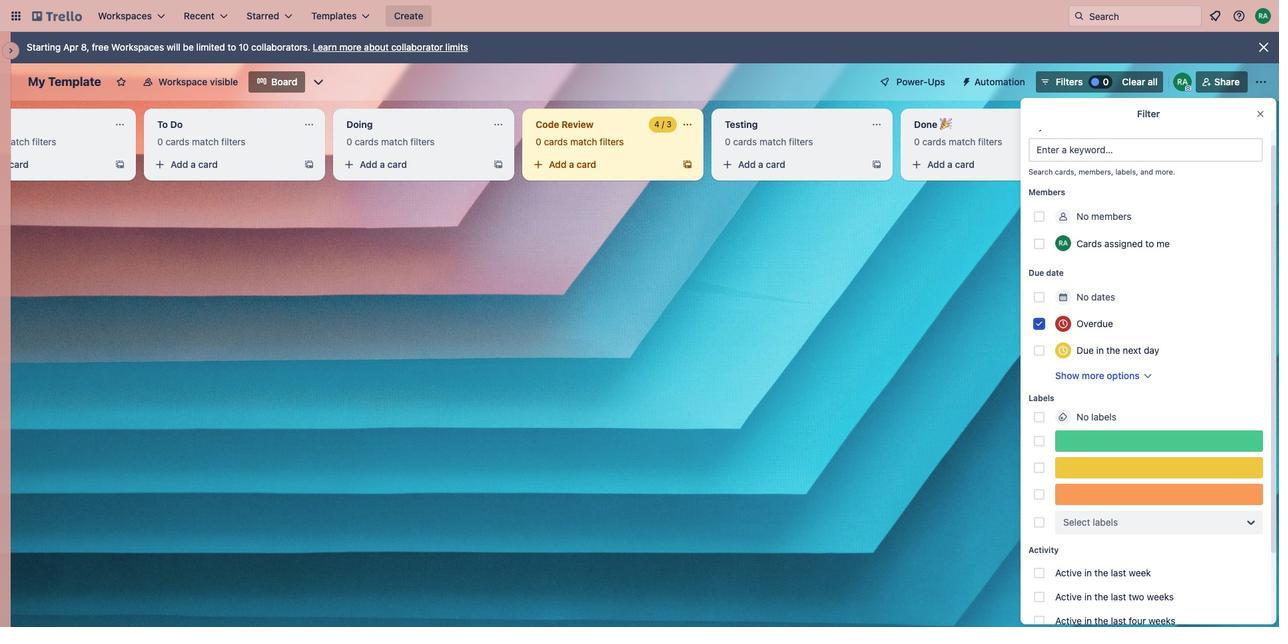 Task type: vqa. For each thing, say whether or not it's contained in the screenshot.
Doing Add a card
yes



Task type: describe. For each thing, give the bounding box(es) containing it.
Doing text field
[[339, 114, 488, 135]]

in for due in the next day
[[1097, 345, 1104, 356]]

0 down "testing"
[[725, 136, 731, 147]]

automation button
[[956, 71, 1033, 93]]

match inside done 🎉 0 cards match filters
[[949, 136, 976, 147]]

members
[[1092, 211, 1132, 222]]

create from template… image for doing
[[493, 159, 504, 170]]

active for active in the last two weeks
[[1056, 591, 1082, 602]]

color: orange, title: none element
[[1056, 484, 1263, 505]]

power-ups button
[[870, 71, 953, 93]]

power-ups
[[897, 76, 945, 87]]

my
[[28, 75, 45, 89]]

filters for doing
[[411, 136, 435, 147]]

starting
[[27, 41, 61, 53]]

the for day
[[1107, 345, 1121, 356]]

search image
[[1074, 11, 1085, 21]]

filters for testing
[[789, 136, 813, 147]]

filters inside done 🎉 0 cards match filters
[[978, 136, 1003, 147]]

collaborator
[[391, 41, 443, 53]]

this member is an admin of this board. image
[[1185, 85, 1191, 91]]

dates
[[1092, 291, 1116, 303]]

the for week
[[1095, 567, 1109, 578]]

overdue
[[1077, 318, 1114, 329]]

0 vertical spatial ruby anderson (rubyanderson7) image
[[1173, 73, 1192, 91]]

0 inside done 🎉 0 cards match filters
[[914, 136, 920, 147]]

share
[[1215, 76, 1240, 87]]

add another list button
[[1090, 109, 1271, 138]]

the for four
[[1095, 615, 1109, 626]]

next
[[1123, 345, 1142, 356]]

workspace visible
[[159, 76, 238, 87]]

star or unstar board image
[[116, 77, 127, 87]]

/
[[662, 119, 664, 129]]

visible
[[210, 76, 238, 87]]

day
[[1144, 345, 1160, 356]]

create from template… image for to do
[[304, 159, 315, 170]]

starred
[[247, 10, 279, 21]]

add inside button
[[1114, 117, 1132, 129]]

cards for testing
[[733, 136, 757, 147]]

10
[[239, 41, 249, 53]]

create from template… image for code review
[[682, 159, 693, 170]]

testing
[[725, 119, 758, 130]]

filter
[[1137, 108, 1160, 119]]

collaborators.
[[251, 41, 310, 53]]

due for due in the next day
[[1077, 345, 1094, 356]]

options
[[1107, 370, 1140, 381]]

two
[[1129, 591, 1145, 602]]

board link
[[249, 71, 305, 93]]

5 add a card from the left
[[928, 159, 975, 170]]

add a card for to do
[[171, 159, 218, 170]]

the for two
[[1095, 591, 1109, 602]]

labels,
[[1116, 167, 1139, 176]]

cards for doing
[[355, 136, 379, 147]]

add a card for code review
[[549, 159, 596, 170]]

1 horizontal spatial to
[[1146, 238, 1154, 249]]

add for to do
[[171, 159, 188, 170]]

5 add a card button from the left
[[906, 154, 1053, 175]]

done
[[914, 119, 938, 130]]

1 vertical spatial workspaces
[[111, 41, 164, 53]]

ups
[[928, 76, 945, 87]]

more.
[[1156, 167, 1176, 176]]

week
[[1129, 567, 1151, 578]]

show
[[1056, 370, 1080, 381]]

show more options button
[[1056, 369, 1153, 383]]

card for doing
[[387, 159, 407, 170]]

primary element
[[0, 0, 1279, 32]]

power-
[[897, 76, 928, 87]]

open information menu image
[[1233, 9, 1246, 23]]

1 vertical spatial ruby anderson (rubyanderson7) image
[[1056, 235, 1072, 251]]

a for doing
[[380, 159, 385, 170]]

8,
[[81, 41, 89, 53]]

limited
[[196, 41, 225, 53]]

will
[[167, 41, 180, 53]]

🎉
[[940, 119, 952, 130]]

3 0 cards match filters from the left
[[536, 136, 624, 147]]

select
[[1064, 516, 1091, 528]]

Board name text field
[[21, 71, 108, 93]]

workspaces inside 'dropdown button'
[[98, 10, 152, 21]]

free
[[92, 41, 109, 53]]

weeks for active in the last four weeks
[[1149, 615, 1176, 626]]

apr
[[63, 41, 79, 53]]

0 vertical spatial more
[[340, 41, 362, 53]]

search cards, members, labels, and more.
[[1029, 167, 1176, 176]]

color: yellow, title: none element
[[1056, 457, 1263, 478]]

doing
[[347, 119, 373, 130]]

Enter a keyword… text field
[[1029, 138, 1263, 162]]

no dates
[[1077, 291, 1116, 303]]

add a card button for testing
[[717, 154, 864, 175]]

0 left the clear
[[1103, 76, 1109, 87]]

last for week
[[1111, 567, 1127, 578]]

5 a from the left
[[948, 159, 953, 170]]

clear all
[[1122, 76, 1158, 87]]

no for no dates
[[1077, 291, 1089, 303]]

clear
[[1122, 76, 1146, 87]]

filters
[[1056, 76, 1083, 87]]

do
[[170, 119, 183, 130]]

add a card for doing
[[360, 159, 407, 170]]

learn more about collaborator limits link
[[313, 41, 468, 53]]

active in the last week
[[1056, 567, 1151, 578]]

four
[[1129, 615, 1146, 626]]

recent
[[184, 10, 215, 21]]

Code Review text field
[[528, 114, 649, 135]]

learn
[[313, 41, 337, 53]]

create button
[[386, 5, 431, 27]]

in for active in the last two weeks
[[1085, 591, 1092, 602]]

cards inside done 🎉 0 cards match filters
[[923, 136, 946, 147]]

cards
[[1077, 238, 1102, 249]]

activity
[[1029, 545, 1059, 555]]

match for to do
[[192, 136, 219, 147]]

cards assigned to me
[[1077, 238, 1170, 249]]



Task type: locate. For each thing, give the bounding box(es) containing it.
show more options
[[1056, 370, 1140, 381]]

4 a from the left
[[758, 159, 764, 170]]

weeks right two
[[1147, 591, 1174, 602]]

1 a from the left
[[191, 159, 196, 170]]

0 vertical spatial active
[[1056, 567, 1082, 578]]

add
[[1114, 117, 1132, 129], [171, 159, 188, 170], [360, 159, 377, 170], [549, 159, 567, 170], [738, 159, 756, 170], [928, 159, 945, 170]]

add another list
[[1114, 117, 1184, 129]]

filters down done 🎉 text box
[[978, 136, 1003, 147]]

active down the active in the last week
[[1056, 591, 1082, 602]]

6 create from template… image from the left
[[1061, 159, 1072, 170]]

card down done 🎉 0 cards match filters
[[955, 159, 975, 170]]

due
[[1029, 268, 1044, 278], [1077, 345, 1094, 356]]

match down 🎉
[[949, 136, 976, 147]]

a down done 🎉 0 cards match filters
[[948, 159, 953, 170]]

workspaces button
[[90, 5, 173, 27]]

4 match from the left
[[760, 136, 787, 147]]

a for code review
[[569, 159, 574, 170]]

2 cards from the left
[[355, 136, 379, 147]]

the up active in the last two weeks
[[1095, 567, 1109, 578]]

no down show more options
[[1077, 411, 1089, 422]]

1 create from template… image from the left
[[115, 159, 125, 170]]

the left the next
[[1107, 345, 1121, 356]]

template
[[48, 75, 101, 89]]

card for code review
[[577, 159, 596, 170]]

3 add a card from the left
[[549, 159, 596, 170]]

5 match from the left
[[949, 136, 976, 147]]

1 filters from the left
[[221, 136, 246, 147]]

more right learn
[[340, 41, 362, 53]]

2 0 cards match filters from the left
[[347, 136, 435, 147]]

match for testing
[[760, 136, 787, 147]]

match down testing text box
[[760, 136, 787, 147]]

another
[[1134, 117, 1168, 129]]

last left four
[[1111, 615, 1127, 626]]

0 cards match filters down the review
[[536, 136, 624, 147]]

0 vertical spatial no
[[1077, 211, 1089, 222]]

a
[[191, 159, 196, 170], [380, 159, 385, 170], [569, 159, 574, 170], [758, 159, 764, 170], [948, 159, 953, 170]]

to left 10
[[228, 41, 236, 53]]

0 cards match filters for doing
[[347, 136, 435, 147]]

active for active in the last four weeks
[[1056, 615, 1082, 626]]

in for active in the last week
[[1085, 567, 1092, 578]]

members
[[1029, 187, 1066, 197]]

a for to do
[[191, 159, 196, 170]]

1 horizontal spatial due
[[1077, 345, 1094, 356]]

1 vertical spatial labels
[[1093, 516, 1118, 528]]

3 active from the top
[[1056, 615, 1082, 626]]

assigned
[[1105, 238, 1143, 249]]

cards down "done"
[[923, 136, 946, 147]]

share button
[[1196, 71, 1248, 93]]

sm image
[[956, 71, 975, 90]]

1 vertical spatial active
[[1056, 591, 1082, 602]]

ruby anderson (rubyanderson7) image
[[1173, 73, 1192, 91], [1056, 235, 1072, 251]]

add a card button down doing text box
[[339, 154, 485, 175]]

0 down doing
[[347, 136, 352, 147]]

2 card from the left
[[387, 159, 407, 170]]

card down testing text box
[[766, 159, 786, 170]]

1 no from the top
[[1077, 211, 1089, 222]]

last for two
[[1111, 591, 1127, 602]]

labels for select labels
[[1093, 516, 1118, 528]]

a down the to do text box
[[191, 159, 196, 170]]

a down testing text box
[[758, 159, 764, 170]]

board
[[271, 76, 297, 87]]

0 cards match filters for to do
[[157, 136, 246, 147]]

1 vertical spatial more
[[1082, 370, 1105, 381]]

add a card button down code review 'text field'
[[528, 154, 674, 175]]

4 0 cards match filters from the left
[[725, 136, 813, 147]]

due for due date
[[1029, 268, 1044, 278]]

2 a from the left
[[380, 159, 385, 170]]

labels
[[1029, 393, 1055, 403]]

1 vertical spatial to
[[1146, 238, 1154, 249]]

back to home image
[[32, 5, 82, 27]]

3 filters from the left
[[600, 136, 624, 147]]

a for testing
[[758, 159, 764, 170]]

and
[[1141, 167, 1154, 176]]

to
[[157, 119, 168, 130]]

1 active from the top
[[1056, 567, 1082, 578]]

filters
[[221, 136, 246, 147], [411, 136, 435, 147], [600, 136, 624, 147], [789, 136, 813, 147], [978, 136, 1003, 147]]

the down active in the last two weeks
[[1095, 615, 1109, 626]]

labels down show more options button at the right
[[1092, 411, 1117, 422]]

create from template… image for testing
[[872, 159, 882, 170]]

0 horizontal spatial more
[[340, 41, 362, 53]]

add a card down doing
[[360, 159, 407, 170]]

labels for no labels
[[1092, 411, 1117, 422]]

1 vertical spatial weeks
[[1149, 615, 1176, 626]]

weeks for active in the last two weeks
[[1147, 591, 1174, 602]]

ruby anderson (rubyanderson7) image
[[1255, 8, 1271, 24]]

add a card down done 🎉 0 cards match filters
[[928, 159, 975, 170]]

workspaces
[[98, 10, 152, 21], [111, 41, 164, 53]]

Done 🎉 text field
[[906, 114, 1056, 135]]

3 last from the top
[[1111, 615, 1127, 626]]

last left two
[[1111, 591, 1127, 602]]

2 add a card from the left
[[360, 159, 407, 170]]

clear all button
[[1117, 71, 1163, 93]]

3 no from the top
[[1077, 411, 1089, 422]]

filters down code review 'text field'
[[600, 136, 624, 147]]

2 match from the left
[[381, 136, 408, 147]]

4 filters from the left
[[789, 136, 813, 147]]

4 card from the left
[[766, 159, 786, 170]]

active for active in the last week
[[1056, 567, 1082, 578]]

add down done 🎉 0 cards match filters
[[928, 159, 945, 170]]

to left me
[[1146, 238, 1154, 249]]

1 match from the left
[[192, 136, 219, 147]]

workspace visible button
[[135, 71, 246, 93]]

add a card down "testing"
[[738, 159, 786, 170]]

add down code review
[[549, 159, 567, 170]]

add a card button down done 🎉 0 cards match filters
[[906, 154, 1053, 175]]

2 create from template… image from the left
[[304, 159, 315, 170]]

cards,
[[1055, 167, 1077, 176]]

0 cards match filters down doing text box
[[347, 136, 435, 147]]

no up cards at the right of the page
[[1077, 211, 1089, 222]]

last left week
[[1111, 567, 1127, 578]]

0 vertical spatial weeks
[[1147, 591, 1174, 602]]

in up active in the last two weeks
[[1085, 567, 1092, 578]]

customize views image
[[312, 75, 325, 89]]

add a card button for to do
[[149, 154, 296, 175]]

3 create from template… image from the left
[[493, 159, 504, 170]]

limits
[[446, 41, 468, 53]]

add down "testing"
[[738, 159, 756, 170]]

match for doing
[[381, 136, 408, 147]]

5 create from template… image from the left
[[872, 159, 882, 170]]

show menu image
[[1255, 75, 1268, 89]]

0 horizontal spatial due
[[1029, 268, 1044, 278]]

in for active in the last four weeks
[[1085, 615, 1092, 626]]

add for testing
[[738, 159, 756, 170]]

1 add a card from the left
[[171, 159, 218, 170]]

the down the active in the last week
[[1095, 591, 1109, 602]]

add a card down do in the top of the page
[[171, 159, 218, 170]]

card down code review 'text field'
[[577, 159, 596, 170]]

Testing text field
[[717, 114, 866, 135]]

3
[[667, 119, 672, 129]]

cards
[[166, 136, 189, 147], [355, 136, 379, 147], [544, 136, 568, 147], [733, 136, 757, 147], [923, 136, 946, 147]]

be
[[183, 41, 194, 53]]

no members
[[1077, 211, 1132, 222]]

4 create from template… image from the left
[[682, 159, 693, 170]]

2 active from the top
[[1056, 591, 1082, 602]]

create
[[394, 10, 423, 21]]

date
[[1047, 268, 1064, 278]]

workspace
[[159, 76, 208, 87]]

add down doing
[[360, 159, 377, 170]]

workspaces down workspaces 'dropdown button'
[[111, 41, 164, 53]]

labels
[[1092, 411, 1117, 422], [1093, 516, 1118, 528]]

1 add a card button from the left
[[149, 154, 296, 175]]

in down active in the last two weeks
[[1085, 615, 1092, 626]]

active down active in the last two weeks
[[1056, 615, 1082, 626]]

members,
[[1079, 167, 1114, 176]]

weeks right four
[[1149, 615, 1176, 626]]

5 filters from the left
[[978, 136, 1003, 147]]

add a card for testing
[[738, 159, 786, 170]]

weeks
[[1147, 591, 1174, 602], [1149, 615, 1176, 626]]

due up show more options
[[1077, 345, 1094, 356]]

2 vertical spatial active
[[1056, 615, 1082, 626]]

my template
[[28, 75, 101, 89]]

code
[[536, 119, 559, 130]]

card down the to do text box
[[198, 159, 218, 170]]

3 cards from the left
[[544, 136, 568, 147]]

match down doing text box
[[381, 136, 408, 147]]

no for no labels
[[1077, 411, 1089, 422]]

card down doing text box
[[387, 159, 407, 170]]

4 add a card button from the left
[[717, 154, 864, 175]]

starred button
[[239, 5, 301, 27]]

0 vertical spatial workspaces
[[98, 10, 152, 21]]

4 / 3
[[655, 119, 672, 129]]

0 vertical spatial last
[[1111, 567, 1127, 578]]

about
[[364, 41, 389, 53]]

None text field
[[0, 114, 109, 135]]

match down the to do text box
[[192, 136, 219, 147]]

add for code review
[[549, 159, 567, 170]]

search
[[1029, 167, 1053, 176]]

4 add a card from the left
[[738, 159, 786, 170]]

no labels
[[1077, 411, 1117, 422]]

color: green, title: none element
[[1056, 430, 1263, 452]]

1 horizontal spatial more
[[1082, 370, 1105, 381]]

templates
[[311, 10, 357, 21]]

2 no from the top
[[1077, 291, 1089, 303]]

no for no members
[[1077, 211, 1089, 222]]

all
[[1148, 76, 1158, 87]]

cards for to do
[[166, 136, 189, 147]]

3 card from the left
[[577, 159, 596, 170]]

card for to do
[[198, 159, 218, 170]]

0 cards match filters down the to do text box
[[157, 136, 246, 147]]

0 down "done"
[[914, 136, 920, 147]]

0 vertical spatial to
[[228, 41, 236, 53]]

1 horizontal spatial ruby anderson (rubyanderson7) image
[[1173, 73, 1192, 91]]

due left the date at the top right
[[1029, 268, 1044, 278]]

2 filters from the left
[[411, 136, 435, 147]]

2 add a card button from the left
[[339, 154, 485, 175]]

add a card button down testing text box
[[717, 154, 864, 175]]

3 match from the left
[[570, 136, 597, 147]]

ruby anderson (rubyanderson7) image left cards at the right of the page
[[1056, 235, 1072, 251]]

more right show at bottom right
[[1082, 370, 1105, 381]]

automation
[[975, 76, 1025, 87]]

5 card from the left
[[955, 159, 975, 170]]

ruby anderson (rubyanderson7) image right all
[[1173, 73, 1192, 91]]

cards down doing
[[355, 136, 379, 147]]

match
[[192, 136, 219, 147], [381, 136, 408, 147], [570, 136, 597, 147], [760, 136, 787, 147], [949, 136, 976, 147]]

code review
[[536, 119, 594, 130]]

close popover image
[[1255, 109, 1266, 119]]

0 cards match filters down testing text box
[[725, 136, 813, 147]]

filters down testing text box
[[789, 136, 813, 147]]

0 horizontal spatial ruby anderson (rubyanderson7) image
[[1056, 235, 1072, 251]]

in down the active in the last week
[[1085, 591, 1092, 602]]

2 vertical spatial no
[[1077, 411, 1089, 422]]

match down code review 'text field'
[[570, 136, 597, 147]]

done 🎉 0 cards match filters
[[914, 119, 1003, 147]]

5 cards from the left
[[923, 136, 946, 147]]

add a card button for doing
[[339, 154, 485, 175]]

active in the last four weeks
[[1056, 615, 1176, 626]]

0 vertical spatial due
[[1029, 268, 1044, 278]]

to
[[228, 41, 236, 53], [1146, 238, 1154, 249]]

0 cards match filters
[[157, 136, 246, 147], [347, 136, 435, 147], [536, 136, 624, 147], [725, 136, 813, 147]]

2 last from the top
[[1111, 591, 1127, 602]]

1 vertical spatial no
[[1077, 291, 1089, 303]]

0 down to
[[157, 136, 163, 147]]

0 horizontal spatial to
[[228, 41, 236, 53]]

1 vertical spatial last
[[1111, 591, 1127, 602]]

workspaces up free
[[98, 10, 152, 21]]

cards down the code
[[544, 136, 568, 147]]

filters down the to do text box
[[221, 136, 246, 147]]

To Do text field
[[149, 114, 299, 135]]

more
[[340, 41, 362, 53], [1082, 370, 1105, 381]]

1 last from the top
[[1111, 567, 1127, 578]]

templates button
[[303, 5, 378, 27]]

1 cards from the left
[[166, 136, 189, 147]]

no left dates
[[1077, 291, 1089, 303]]

due in the next day
[[1077, 345, 1160, 356]]

0 vertical spatial labels
[[1092, 411, 1117, 422]]

add down do in the top of the page
[[171, 159, 188, 170]]

1 vertical spatial due
[[1077, 345, 1094, 356]]

list
[[1171, 117, 1184, 129]]

0 down the code
[[536, 136, 542, 147]]

card for testing
[[766, 159, 786, 170]]

filters for to do
[[221, 136, 246, 147]]

active down activity
[[1056, 567, 1082, 578]]

me
[[1157, 238, 1170, 249]]

active in the last two weeks
[[1056, 591, 1174, 602]]

starting apr 8, free workspaces will be limited to 10 collaborators. learn more about collaborator limits
[[27, 41, 468, 53]]

4
[[655, 119, 660, 129]]

add a card button down the to do text box
[[149, 154, 296, 175]]

0 notifications image
[[1207, 8, 1223, 24]]

no
[[1077, 211, 1089, 222], [1077, 291, 1089, 303], [1077, 411, 1089, 422]]

cards down do in the top of the page
[[166, 136, 189, 147]]

4 cards from the left
[[733, 136, 757, 147]]

3 add a card button from the left
[[528, 154, 674, 175]]

0 cards match filters for testing
[[725, 136, 813, 147]]

review
[[562, 119, 594, 130]]

Search field
[[1085, 6, 1201, 26]]

to do
[[157, 119, 183, 130]]

more inside button
[[1082, 370, 1105, 381]]

1 0 cards match filters from the left
[[157, 136, 246, 147]]

add a card button for code review
[[528, 154, 674, 175]]

a down doing text box
[[380, 159, 385, 170]]

2 vertical spatial last
[[1111, 615, 1127, 626]]

last for four
[[1111, 615, 1127, 626]]

labels right select on the bottom right of the page
[[1093, 516, 1118, 528]]

add for doing
[[360, 159, 377, 170]]

filters down doing text box
[[411, 136, 435, 147]]

3 a from the left
[[569, 159, 574, 170]]

last
[[1111, 567, 1127, 578], [1111, 591, 1127, 602], [1111, 615, 1127, 626]]

keyword
[[1029, 122, 1063, 132]]

a down the review
[[569, 159, 574, 170]]

add left filter
[[1114, 117, 1132, 129]]

1 card from the left
[[198, 159, 218, 170]]

create from template… image
[[115, 159, 125, 170], [304, 159, 315, 170], [493, 159, 504, 170], [682, 159, 693, 170], [872, 159, 882, 170], [1061, 159, 1072, 170]]

select labels
[[1064, 516, 1118, 528]]

in up show more options
[[1097, 345, 1104, 356]]

add a card down the review
[[549, 159, 596, 170]]

recent button
[[176, 5, 236, 27]]

cards down "testing"
[[733, 136, 757, 147]]

in
[[1097, 345, 1104, 356], [1085, 567, 1092, 578], [1085, 591, 1092, 602], [1085, 615, 1092, 626]]



